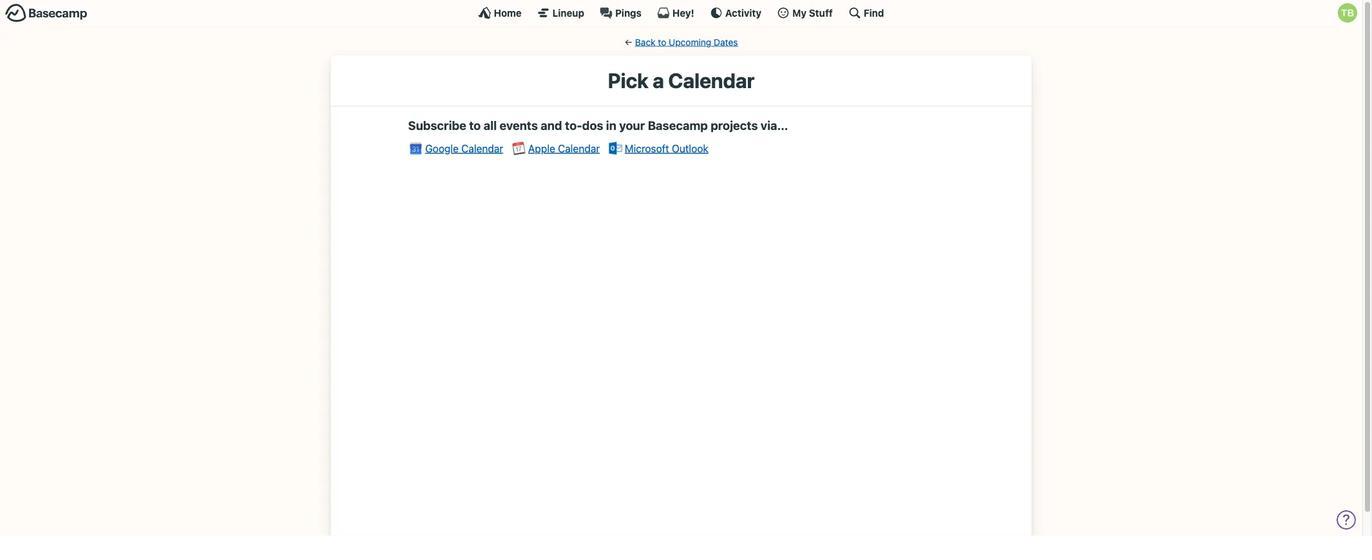 Task type: vqa. For each thing, say whether or not it's contained in the screenshot.
10:09am element
no



Task type: describe. For each thing, give the bounding box(es) containing it.
←
[[625, 37, 633, 47]]

activity link
[[710, 6, 762, 19]]

home link
[[479, 6, 522, 19]]

microsoft outlook
[[625, 142, 709, 155]]

hey!
[[673, 7, 695, 18]]

pick a calendar
[[608, 68, 755, 93]]

activity
[[725, 7, 762, 18]]

to-
[[565, 119, 582, 133]]

my
[[793, 7, 807, 18]]

pings
[[615, 7, 642, 18]]

apple calendar
[[528, 142, 600, 155]]

0 vertical spatial to
[[658, 37, 667, 47]]

all
[[484, 119, 497, 133]]

basecamp
[[648, 119, 708, 133]]

via…
[[761, 119, 788, 133]]

0 horizontal spatial to
[[469, 119, 481, 133]]

hey! button
[[657, 6, 695, 19]]

projects
[[711, 119, 758, 133]]

outlook
[[672, 142, 709, 155]]

subscribe
[[408, 119, 466, 133]]

home
[[494, 7, 522, 18]]

your
[[619, 119, 645, 133]]

my stuff
[[793, 7, 833, 18]]

google calendar link
[[408, 141, 503, 156]]

stuff
[[809, 7, 833, 18]]

calendar for apple calendar
[[558, 142, 600, 155]]

← back to upcoming dates
[[625, 37, 738, 47]]

back to upcoming dates link
[[635, 37, 738, 47]]

pick
[[608, 68, 649, 93]]

and
[[541, 119, 562, 133]]



Task type: locate. For each thing, give the bounding box(es) containing it.
tim burton image
[[1338, 3, 1358, 23]]

dates
[[714, 37, 738, 47]]

pings button
[[600, 6, 642, 19]]

microsoft
[[625, 142, 669, 155]]

0 horizontal spatial calendar
[[461, 142, 503, 155]]

find button
[[849, 6, 884, 19]]

back
[[635, 37, 656, 47]]

1 vertical spatial to
[[469, 119, 481, 133]]

dos
[[582, 119, 603, 133]]

a
[[653, 68, 664, 93]]

lineup
[[553, 7, 584, 18]]

calendar
[[668, 68, 755, 93], [461, 142, 503, 155], [558, 142, 600, 155]]

calendar inside the apple calendar link
[[558, 142, 600, 155]]

1 horizontal spatial calendar
[[558, 142, 600, 155]]

calendar down all
[[461, 142, 503, 155]]

find
[[864, 7, 884, 18]]

upcoming
[[669, 37, 712, 47]]

2 horizontal spatial calendar
[[668, 68, 755, 93]]

in
[[606, 119, 617, 133]]

apple calendar link
[[511, 141, 600, 156]]

main element
[[0, 0, 1363, 25]]

google calendar
[[425, 142, 503, 155]]

calendar down dates
[[668, 68, 755, 93]]

lineup link
[[537, 6, 584, 19]]

calendar down 'to-' in the left of the page
[[558, 142, 600, 155]]

google
[[425, 142, 459, 155]]

to right back
[[658, 37, 667, 47]]

to left all
[[469, 119, 481, 133]]

apple
[[528, 142, 555, 155]]

subscribe to all events and to-dos in your basecamp projects via…
[[408, 119, 788, 133]]

to
[[658, 37, 667, 47], [469, 119, 481, 133]]

calendar inside google calendar link
[[461, 142, 503, 155]]

my stuff button
[[777, 6, 833, 19]]

calendar for google calendar
[[461, 142, 503, 155]]

switch accounts image
[[5, 3, 88, 23]]

events
[[500, 119, 538, 133]]

microsoft outlook link
[[608, 141, 709, 156]]

1 horizontal spatial to
[[658, 37, 667, 47]]



